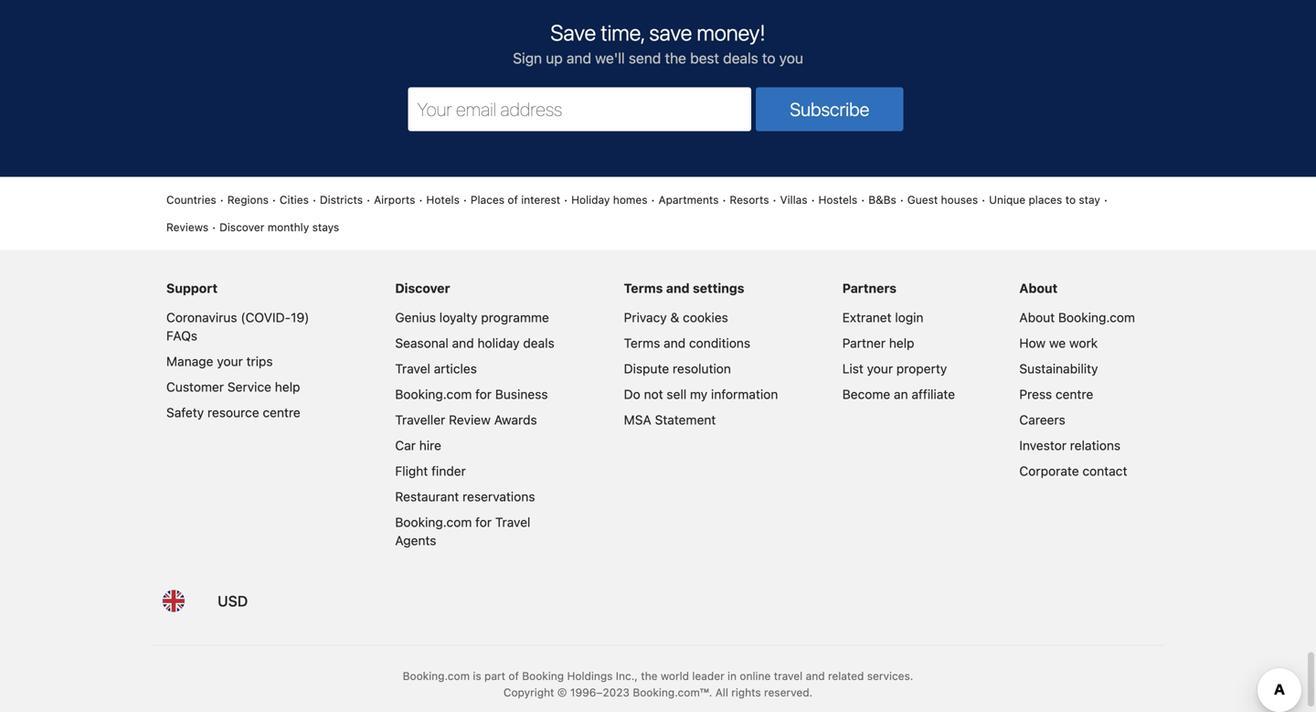 Task type: describe. For each thing, give the bounding box(es) containing it.
cookies
[[683, 310, 728, 325]]

travel inside booking.com for travel agents
[[495, 515, 530, 530]]

airports
[[374, 193, 415, 206]]

up
[[546, 49, 563, 67]]

b&bs link
[[868, 191, 896, 208]]

booking.com is part of booking holdings inc., the world leader in online travel and related services. copyright © 1996–2023 booking.com™. all rights reserved.
[[403, 669, 913, 699]]

of inside booking.com is part of booking holdings inc., the world leader in online travel and related services. copyright © 1996–2023 booking.com™. all rights reserved.
[[509, 669, 519, 682]]

holdings
[[567, 669, 613, 682]]

part
[[484, 669, 505, 682]]

booking
[[522, 669, 564, 682]]

coronavirus (covid-19) faqs link
[[166, 310, 309, 343]]

and for seasonal and holiday deals
[[452, 335, 474, 350]]

terms and conditions link
[[624, 335, 750, 350]]

1 horizontal spatial centre
[[1056, 387, 1093, 402]]

and for terms and conditions
[[664, 335, 686, 350]]

unique
[[989, 193, 1026, 206]]

genius
[[395, 310, 436, 325]]

Your email address email field
[[408, 87, 751, 131]]

hotels link
[[426, 191, 460, 208]]

resource
[[207, 405, 259, 420]]

1 horizontal spatial help
[[889, 335, 914, 350]]

terms and conditions
[[624, 335, 750, 350]]

holiday homes link
[[571, 191, 648, 208]]

for for travel
[[475, 515, 492, 530]]

rights
[[731, 686, 761, 699]]

booking.com for booking.com for travel agents
[[395, 515, 472, 530]]

and inside booking.com is part of booking holdings inc., the world leader in online travel and related services. copyright © 1996–2023 booking.com™. all rights reserved.
[[806, 669, 825, 682]]

booking.com for booking.com for business
[[395, 387, 472, 402]]

travel articles link
[[395, 361, 477, 376]]

partner
[[842, 335, 886, 350]]

contact
[[1083, 463, 1127, 478]]

service
[[227, 379, 271, 394]]

1 vertical spatial help
[[275, 379, 300, 394]]

dispute resolution link
[[624, 361, 731, 376]]

to inside "link"
[[1065, 193, 1076, 206]]

seasonal
[[395, 335, 449, 350]]

work
[[1069, 335, 1098, 350]]

cities
[[280, 193, 309, 206]]

seasonal and holiday deals
[[395, 335, 555, 350]]

corporate
[[1019, 463, 1079, 478]]

hostels link
[[819, 191, 857, 208]]

safety resource centre
[[166, 405, 300, 420]]

car hire
[[395, 438, 441, 453]]

how
[[1019, 335, 1046, 350]]

your for manage
[[217, 354, 243, 369]]

manage your trips
[[166, 354, 273, 369]]

related
[[828, 669, 864, 682]]

leader
[[692, 669, 725, 682]]

hotels
[[426, 193, 460, 206]]

terms for terms and settings
[[624, 281, 663, 296]]

sign
[[513, 49, 542, 67]]

interest
[[521, 193, 560, 206]]

customer
[[166, 379, 224, 394]]

money!
[[697, 20, 766, 45]]

regions link
[[227, 191, 269, 208]]

booking.com for booking.com is part of booking holdings inc., the world leader in online travel and related services. copyright © 1996–2023 booking.com™. all rights reserved.
[[403, 669, 470, 682]]

restaurant reservations
[[395, 489, 535, 504]]

review
[[449, 412, 491, 427]]

places of interest
[[471, 193, 560, 206]]

holiday
[[571, 193, 610, 206]]

to inside save time, save money! sign up and we'll send the best deals to you
[[762, 49, 776, 67]]

monthly
[[268, 221, 309, 233]]

login
[[895, 310, 924, 325]]

flight finder
[[395, 463, 466, 478]]

terms for terms and conditions
[[624, 335, 660, 350]]

0 vertical spatial of
[[508, 193, 518, 206]]

genius loyalty programme
[[395, 310, 549, 325]]

information
[[711, 387, 778, 402]]

discover monthly stays
[[219, 221, 339, 233]]

partner help link
[[842, 335, 914, 350]]

traveller review awards link
[[395, 412, 537, 427]]

we
[[1049, 335, 1066, 350]]

coronavirus
[[166, 310, 237, 325]]

extranet login link
[[842, 310, 924, 325]]

in
[[728, 669, 737, 682]]

time,
[[601, 20, 644, 45]]

guest houses
[[907, 193, 978, 206]]

save
[[550, 20, 596, 45]]

conditions
[[689, 335, 750, 350]]

list your property link
[[842, 361, 947, 376]]

send
[[629, 49, 661, 67]]

articles
[[434, 361, 477, 376]]

property
[[897, 361, 947, 376]]

b&bs
[[868, 193, 896, 206]]

discover for discover monthly stays
[[219, 221, 264, 233]]

1996–2023
[[570, 686, 630, 699]]

an
[[894, 387, 908, 402]]

airports link
[[374, 191, 415, 208]]

districts
[[320, 193, 363, 206]]

best
[[690, 49, 719, 67]]

privacy
[[624, 310, 667, 325]]

villas link
[[780, 191, 808, 208]]

dispute resolution
[[624, 361, 731, 376]]

the inside booking.com is part of booking holdings inc., the world leader in online travel and related services. copyright © 1996–2023 booking.com™. all rights reserved.
[[641, 669, 658, 682]]

extranet
[[842, 310, 892, 325]]



Task type: locate. For each thing, give the bounding box(es) containing it.
careers link
[[1019, 412, 1065, 427]]

holiday homes
[[571, 193, 648, 206]]

become
[[842, 387, 890, 402]]

reservations
[[463, 489, 535, 504]]

1 vertical spatial terms
[[624, 335, 660, 350]]

traveller
[[395, 412, 445, 427]]

help
[[889, 335, 914, 350], [275, 379, 300, 394]]

unique places to stay
[[989, 193, 1100, 206]]

guest houses link
[[907, 191, 978, 208]]

online
[[740, 669, 771, 682]]

booking.com inside booking.com is part of booking holdings inc., the world leader in online travel and related services. copyright © 1996–2023 booking.com™. all rights reserved.
[[403, 669, 470, 682]]

0 vertical spatial deals
[[723, 49, 758, 67]]

0 vertical spatial about
[[1019, 281, 1058, 296]]

0 horizontal spatial to
[[762, 49, 776, 67]]

subscribe button
[[756, 87, 903, 131]]

booking.com inside booking.com for travel agents
[[395, 515, 472, 530]]

0 horizontal spatial centre
[[263, 405, 300, 420]]

deals down money!
[[723, 49, 758, 67]]

subscribe
[[790, 98, 869, 120]]

we'll
[[595, 49, 625, 67]]

resolution
[[673, 361, 731, 376]]

of right the 'part'
[[509, 669, 519, 682]]

and down loyalty
[[452, 335, 474, 350]]

of
[[508, 193, 518, 206], [509, 669, 519, 682]]

terms down privacy
[[624, 335, 660, 350]]

and for terms and settings
[[666, 281, 690, 296]]

countries link
[[166, 191, 216, 208]]

services.
[[867, 669, 913, 682]]

help right service
[[275, 379, 300, 394]]

deals down the programme
[[523, 335, 555, 350]]

programme
[[481, 310, 549, 325]]

you
[[779, 49, 803, 67]]

investor
[[1019, 438, 1067, 453]]

become an affiliate link
[[842, 387, 955, 402]]

travel down 'reservations'
[[495, 515, 530, 530]]

deals inside save time, save money! sign up and we'll send the best deals to you
[[723, 49, 758, 67]]

travel down seasonal
[[395, 361, 430, 376]]

the inside save time, save money! sign up and we'll send the best deals to you
[[665, 49, 686, 67]]

your up customer service help
[[217, 354, 243, 369]]

of right the places on the left top of page
[[508, 193, 518, 206]]

1 vertical spatial about
[[1019, 310, 1055, 325]]

trips
[[246, 354, 273, 369]]

1 for from the top
[[475, 387, 492, 402]]

2 for from the top
[[475, 515, 492, 530]]

1 horizontal spatial travel
[[495, 515, 530, 530]]

apartments
[[659, 193, 719, 206]]

hostels
[[819, 193, 857, 206]]

0 vertical spatial help
[[889, 335, 914, 350]]

places
[[1029, 193, 1062, 206]]

booking.com for business
[[395, 387, 548, 402]]

1 vertical spatial deals
[[523, 335, 555, 350]]

discover monthly stays link
[[219, 219, 339, 235]]

0 vertical spatial centre
[[1056, 387, 1093, 402]]

0 vertical spatial to
[[762, 49, 776, 67]]

for for business
[[475, 387, 492, 402]]

to left the you
[[762, 49, 776, 67]]

faqs
[[166, 328, 197, 343]]

about up how
[[1019, 310, 1055, 325]]

to
[[762, 49, 776, 67], [1065, 193, 1076, 206]]

0 horizontal spatial the
[[641, 669, 658, 682]]

booking.com for business link
[[395, 387, 548, 402]]

is
[[473, 669, 481, 682]]

about booking.com link
[[1019, 310, 1135, 325]]

the
[[665, 49, 686, 67], [641, 669, 658, 682]]

restaurant reservations link
[[395, 489, 535, 504]]

and inside save time, save money! sign up and we'll send the best deals to you
[[567, 49, 591, 67]]

1 vertical spatial to
[[1065, 193, 1076, 206]]

my
[[690, 387, 708, 402]]

your for list
[[867, 361, 893, 376]]

booking.com up 'work'
[[1058, 310, 1135, 325]]

how we work link
[[1019, 335, 1098, 350]]

booking.com for travel agents link
[[395, 515, 530, 548]]

about up about booking.com
[[1019, 281, 1058, 296]]

homes
[[613, 193, 648, 206]]

1 horizontal spatial deals
[[723, 49, 758, 67]]

0 horizontal spatial deals
[[523, 335, 555, 350]]

your down the partner help
[[867, 361, 893, 376]]

settings
[[693, 281, 744, 296]]

booking.com down travel articles 'link'
[[395, 387, 472, 402]]

for inside booking.com for travel agents
[[475, 515, 492, 530]]

to left 'stay'
[[1065, 193, 1076, 206]]

discover down regions link
[[219, 221, 264, 233]]

centre down service
[[263, 405, 300, 420]]

loyalty
[[439, 310, 478, 325]]

and right up
[[567, 49, 591, 67]]

0 vertical spatial the
[[665, 49, 686, 67]]

0 horizontal spatial your
[[217, 354, 243, 369]]

reviews link
[[166, 219, 209, 235]]

not
[[644, 387, 663, 402]]

about
[[1019, 281, 1058, 296], [1019, 310, 1055, 325]]

discover up genius
[[395, 281, 450, 296]]

0 vertical spatial terms
[[624, 281, 663, 296]]

about for about
[[1019, 281, 1058, 296]]

19)
[[291, 310, 309, 325]]

how we work
[[1019, 335, 1098, 350]]

1 horizontal spatial discover
[[395, 281, 450, 296]]

inc.,
[[616, 669, 638, 682]]

the right inc.,
[[641, 669, 658, 682]]

booking.com left is
[[403, 669, 470, 682]]

affiliate
[[912, 387, 955, 402]]

0 horizontal spatial travel
[[395, 361, 430, 376]]

0 vertical spatial discover
[[219, 221, 264, 233]]

1 horizontal spatial your
[[867, 361, 893, 376]]

1 terms from the top
[[624, 281, 663, 296]]

usd
[[218, 592, 248, 610]]

booking.com
[[1058, 310, 1135, 325], [395, 387, 472, 402], [395, 515, 472, 530], [403, 669, 470, 682]]

and down &
[[664, 335, 686, 350]]

2 terms from the top
[[624, 335, 660, 350]]

apartments link
[[659, 191, 719, 208]]

and up privacy & cookies
[[666, 281, 690, 296]]

awards
[[494, 412, 537, 427]]

0 horizontal spatial help
[[275, 379, 300, 394]]

1 vertical spatial for
[[475, 515, 492, 530]]

sell
[[667, 387, 687, 402]]

stay
[[1079, 193, 1100, 206]]

travel
[[774, 669, 803, 682]]

deals
[[723, 49, 758, 67], [523, 335, 555, 350]]

1 vertical spatial the
[[641, 669, 658, 682]]

1 vertical spatial of
[[509, 669, 519, 682]]

booking.com up "agents"
[[395, 515, 472, 530]]

1 horizontal spatial the
[[665, 49, 686, 67]]

help up list your property link
[[889, 335, 914, 350]]

0 vertical spatial for
[[475, 387, 492, 402]]

partners
[[842, 281, 897, 296]]

for down 'reservations'
[[475, 515, 492, 530]]

2 about from the top
[[1019, 310, 1055, 325]]

save
[[649, 20, 692, 45]]

customer service help
[[166, 379, 300, 394]]

msa statement
[[624, 412, 716, 427]]

guest
[[907, 193, 938, 206]]

safety resource centre link
[[166, 405, 300, 420]]

centre down sustainability link
[[1056, 387, 1093, 402]]

privacy & cookies
[[624, 310, 728, 325]]

discover
[[219, 221, 264, 233], [395, 281, 450, 296]]

about for about booking.com
[[1019, 310, 1055, 325]]

finder
[[431, 463, 466, 478]]

resorts
[[730, 193, 769, 206]]

copyright
[[503, 686, 554, 699]]

terms
[[624, 281, 663, 296], [624, 335, 660, 350]]

1 vertical spatial centre
[[263, 405, 300, 420]]

0 vertical spatial travel
[[395, 361, 430, 376]]

manage your trips link
[[166, 354, 273, 369]]

restaurant
[[395, 489, 459, 504]]

discover for discover
[[395, 281, 450, 296]]

reviews
[[166, 221, 209, 233]]

partner help
[[842, 335, 914, 350]]

cities link
[[280, 191, 309, 208]]

traveller review awards
[[395, 412, 537, 427]]

1 vertical spatial travel
[[495, 515, 530, 530]]

villas
[[780, 193, 808, 206]]

1 about from the top
[[1019, 281, 1058, 296]]

for up review
[[475, 387, 492, 402]]

1 horizontal spatial to
[[1065, 193, 1076, 206]]

the down the save
[[665, 49, 686, 67]]

and right travel
[[806, 669, 825, 682]]

do
[[624, 387, 640, 402]]

1 vertical spatial discover
[[395, 281, 450, 296]]

places of interest link
[[471, 191, 560, 208]]

business
[[495, 387, 548, 402]]

terms up privacy
[[624, 281, 663, 296]]

©
[[557, 686, 567, 699]]

0 horizontal spatial discover
[[219, 221, 264, 233]]



Task type: vqa. For each thing, say whether or not it's contained in the screenshot.
bookings,
no



